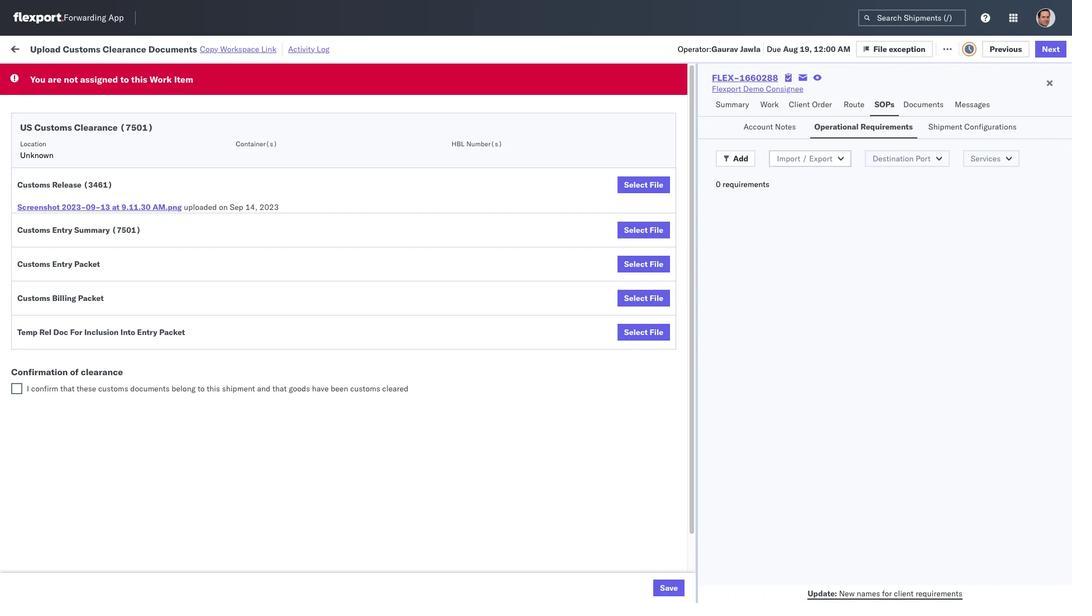 Task type: vqa. For each thing, say whether or not it's contained in the screenshot.
the 5:30 to the bottom
no



Task type: locate. For each thing, give the bounding box(es) containing it.
1 vertical spatial this
[[207, 384, 220, 394]]

pickup inside schedule pickup from rotterdam, netherlands
[[61, 401, 85, 411]]

4 11:59 from the top
[[189, 210, 211, 220]]

jawla left due at right top
[[740, 44, 761, 54]]

2 customs from the left
[[350, 384, 380, 394]]

-
[[603, 579, 608, 589]]

nov
[[247, 112, 261, 122], [247, 137, 261, 147], [247, 161, 261, 171], [247, 210, 261, 220], [246, 235, 261, 245]]

0 vertical spatial flex-2130384
[[650, 481, 708, 491]]

0 horizontal spatial to
[[120, 74, 129, 85]]

schedule delivery appointment for 3rd schedule delivery appointment "link" from the top
[[26, 283, 137, 294]]

1 horizontal spatial that
[[273, 384, 287, 394]]

los down us customs clearance (7501)
[[105, 136, 118, 146]]

activity
[[288, 44, 315, 54]]

4 schedule pickup from los angeles, ca from the top
[[26, 259, 163, 269]]

4 schedule delivery appointment from the top
[[26, 382, 137, 392]]

documents up shipment
[[904, 99, 944, 109]]

9 resize handle column header from the left
[[932, 87, 945, 603]]

0 vertical spatial for
[[107, 69, 116, 77]]

0 vertical spatial account
[[744, 122, 773, 132]]

flex-1846748 for 4th schedule pickup from los angeles, ca button from the bottom's schedule pickup from los angeles, ca link
[[650, 161, 708, 171]]

flex-2130384 button
[[632, 478, 710, 493], [632, 478, 710, 493], [632, 502, 710, 518], [632, 502, 710, 518], [632, 576, 710, 592], [632, 576, 710, 592]]

ceau7522281, hlxu6269489, hlxu8034992 down the 'client order'
[[726, 112, 900, 122]]

los down inclusion
[[105, 357, 118, 367]]

4 select file from the top
[[624, 293, 664, 303]]

: left no
[[259, 69, 262, 77]]

1 vertical spatial gaurav jawla
[[951, 137, 997, 147]]

2022 for upload customs clearance documents link
[[272, 235, 291, 245]]

hbl
[[452, 140, 465, 148]]

fcl for schedule pickup from los angeles, ca link for third schedule pickup from los angeles, ca button from the top
[[385, 210, 400, 220]]

0 vertical spatial summary
[[716, 99, 749, 109]]

client inside button
[[789, 99, 810, 109]]

upload for upload customs clearance documents
[[26, 234, 51, 244]]

0 vertical spatial to
[[120, 74, 129, 85]]

hbl number(s)
[[452, 140, 502, 148]]

confirm inside "button"
[[26, 333, 54, 343]]

resize handle column header for client name
[[495, 87, 508, 603]]

confirm delivery
[[26, 333, 85, 343]]

for
[[107, 69, 116, 77], [882, 588, 892, 598]]

operator:
[[678, 44, 712, 54]]

2 vertical spatial jawla
[[978, 137, 997, 147]]

6 resize handle column header from the left
[[613, 87, 626, 603]]

23, for 2023
[[256, 382, 268, 392]]

app
[[108, 13, 124, 23]]

account notes
[[744, 122, 796, 132]]

4 ceau7522281, from the top
[[726, 185, 784, 195]]

packet for customs billing packet
[[78, 293, 104, 303]]

2 vertical spatial flex-2130384
[[650, 579, 708, 589]]

1 horizontal spatial at
[[222, 43, 229, 53]]

1 vertical spatial on
[[219, 202, 228, 212]]

select for customs billing packet
[[624, 293, 648, 303]]

flex-1846748 for schedule pickup from los angeles, ca link for third schedule pickup from los angeles, ca button from the top
[[650, 210, 708, 220]]

fcl for upload customs clearance documents link
[[385, 235, 400, 245]]

2 vertical spatial work
[[761, 99, 779, 109]]

2 schedule pickup from los angeles, ca link from the top
[[26, 160, 163, 171]]

import left /
[[777, 154, 801, 164]]

shipment
[[222, 384, 255, 394]]

select file for temp rel doc for inclusion into entry packet
[[624, 327, 664, 337]]

appointment for 4th schedule delivery appointment "link" from the bottom of the page
[[91, 111, 137, 121]]

1846748
[[674, 112, 708, 122], [674, 137, 708, 147], [674, 161, 708, 171], [674, 186, 708, 196], [674, 210, 708, 220], [674, 235, 708, 245]]

customs left the billing
[[17, 293, 50, 303]]

4 schedule pickup from los angeles, ca link from the top
[[26, 258, 163, 269]]

resize handle column header for flex id
[[707, 87, 721, 603]]

5 resize handle column header from the left
[[495, 87, 508, 603]]

summary
[[716, 99, 749, 109], [74, 225, 110, 235]]

1846748 for upload customs clearance documents link
[[674, 235, 708, 245]]

id
[[646, 91, 653, 99]]

documents down screenshot 2023-09-13 at 9.11.30 am.png uploaded on sep 14, 2023
[[124, 234, 165, 244]]

0 horizontal spatial requirements
[[723, 179, 770, 189]]

4 appointment from the top
[[91, 382, 137, 392]]

1 horizontal spatial requirements
[[916, 588, 963, 598]]

0 horizontal spatial customs
[[98, 384, 128, 394]]

3 flex-2130387 from the top
[[650, 456, 708, 466]]

account left -
[[571, 579, 601, 589]]

0 horizontal spatial numbers
[[726, 96, 754, 104]]

0 horizontal spatial for
[[107, 69, 116, 77]]

select
[[624, 180, 648, 190], [624, 225, 648, 235], [624, 259, 648, 269], [624, 293, 648, 303], [624, 327, 648, 337]]

0 vertical spatial pst,
[[227, 235, 244, 245]]

entry up customs billing packet
[[52, 259, 72, 269]]

1 schedule delivery appointment link from the top
[[26, 111, 137, 122]]

1 vertical spatial flex-2130384
[[650, 505, 708, 515]]

7 schedule from the top
[[26, 283, 59, 294]]

1 horizontal spatial to
[[198, 384, 205, 394]]

pdt,
[[227, 112, 245, 122], [227, 137, 245, 147], [227, 161, 245, 171], [227, 210, 245, 220]]

0 vertical spatial requirements
[[723, 179, 770, 189]]

2 select file from the top
[[624, 225, 664, 235]]

2022 for 4th schedule delivery appointment "link" from the bottom of the page
[[273, 112, 292, 122]]

6 schedule from the top
[[26, 259, 59, 269]]

1 schedule pickup from los angeles, ca link from the top
[[26, 135, 163, 147]]

customs down the clearance
[[98, 384, 128, 394]]

pickup down us customs clearance (7501)
[[61, 136, 85, 146]]

deadline
[[189, 91, 216, 99]]

schedule pickup from los angeles, ca link for third schedule pickup from los angeles, ca button from the top
[[26, 209, 163, 220]]

pickup up release on the left of page
[[61, 161, 85, 171]]

resize handle column header
[[169, 87, 183, 603], [300, 87, 314, 603], [342, 87, 355, 603], [418, 87, 432, 603], [495, 87, 508, 603], [613, 87, 626, 603], [707, 87, 721, 603], [784, 87, 798, 603], [932, 87, 945, 603], [1008, 87, 1022, 603], [1044, 87, 1057, 603]]

(7501)
[[120, 122, 153, 133], [112, 225, 141, 235]]

: for status
[[81, 69, 83, 77]]

schedule pickup from los angeles, ca button up the customs entry summary (7501)
[[26, 209, 163, 221]]

delivery for third 'schedule delivery appointment' button from the bottom
[[61, 185, 89, 195]]

flexport demo consignee
[[712, 84, 804, 94]]

4 11:59 pm pdt, nov 4, 2022 from the top
[[189, 210, 292, 220]]

pm left sep
[[213, 210, 225, 220]]

2 vertical spatial packet
[[159, 327, 185, 337]]

from inside schedule pickup from rotterdam, netherlands
[[87, 401, 103, 411]]

angeles, down upload customs clearance documents button
[[120, 259, 151, 269]]

requirements down add at the right
[[723, 179, 770, 189]]

1 vertical spatial 2130384
[[674, 505, 708, 515]]

notes
[[775, 122, 796, 132]]

1 vertical spatial (7501)
[[112, 225, 141, 235]]

hlxu8034992 down sops
[[845, 112, 900, 122]]

schedule delivery appointment down of
[[26, 382, 137, 392]]

angeles, up into
[[115, 308, 146, 318]]

track
[[285, 43, 303, 53]]

for for work,
[[107, 69, 116, 77]]

destination port
[[873, 154, 931, 164]]

0 vertical spatial import
[[95, 43, 120, 53]]

gaurav jawla down messages at the top of page
[[951, 112, 997, 122]]

shipment configurations button
[[924, 117, 1027, 139]]

work up status : ready for work, blocked, in progress
[[122, 43, 142, 53]]

2 vertical spatial entry
[[137, 327, 157, 337]]

in
[[167, 69, 173, 77]]

entry down the 2023-
[[52, 225, 72, 235]]

0 vertical spatial 2130384
[[674, 481, 708, 491]]

(7501) down 'you are not assigned to this work item'
[[120, 122, 153, 133]]

0 vertical spatial clearance
[[103, 43, 146, 54]]

my
[[11, 40, 29, 56]]

11:59 for schedule pickup from los angeles, ca link for third schedule pickup from los angeles, ca button from the top
[[189, 210, 211, 220]]

(3461)
[[83, 180, 113, 190]]

3 1889466 from the top
[[674, 309, 708, 319]]

zimu3048342
[[803, 579, 856, 589]]

fcl for 4th schedule delivery appointment "link" from the bottom of the page
[[385, 112, 400, 122]]

2 vertical spatial clearance
[[87, 234, 122, 244]]

8 schedule from the top
[[26, 357, 59, 367]]

schedule pickup from los angeles, ca up (3461)
[[26, 161, 163, 171]]

schedule delivery appointment for 4th schedule delivery appointment "link" from the bottom of the page
[[26, 111, 137, 121]]

jawla down messages at the top of page
[[978, 112, 997, 122]]

file
[[881, 43, 895, 53], [874, 44, 887, 54], [650, 180, 664, 190], [650, 225, 664, 235], [650, 259, 664, 269], [650, 293, 664, 303], [650, 327, 664, 337]]

select for customs release (3461)
[[624, 180, 648, 190]]

schedule pickup from los angeles, ca button down upload customs clearance documents button
[[26, 258, 163, 271]]

3 schedule delivery appointment button from the top
[[26, 283, 137, 295]]

5 flex-1846748 from the top
[[650, 210, 708, 220]]

upload customs clearance documents button
[[26, 234, 165, 246]]

at
[[222, 43, 229, 53], [112, 202, 120, 212]]

schedule inside schedule pickup from rotterdam, netherlands
[[26, 401, 59, 411]]

187 on track
[[257, 43, 303, 53]]

import work button
[[90, 36, 146, 61]]

operational requirements button
[[810, 117, 918, 139]]

file for customs billing packet
[[650, 293, 664, 303]]

1 vertical spatial summary
[[74, 225, 110, 235]]

select file for customs billing packet
[[624, 293, 664, 303]]

3 2130384 from the top
[[674, 579, 708, 589]]

2 schedule pickup from los angeles, ca from the top
[[26, 161, 163, 171]]

documents inside upload customs clearance documents link
[[124, 234, 165, 244]]

2 11:59 from the top
[[189, 137, 211, 147]]

clearance inside button
[[87, 234, 122, 244]]

1 vertical spatial jawla
[[978, 112, 997, 122]]

3 ocean fcl from the top
[[361, 210, 400, 220]]

summary down 09-
[[74, 225, 110, 235]]

work,
[[118, 69, 136, 77]]

delivery for third 'schedule delivery appointment' button
[[61, 283, 89, 294]]

client for client name
[[437, 91, 455, 99]]

1 fcl from the top
[[385, 112, 400, 122]]

hlxu6269489, down 'import / export' button
[[786, 185, 843, 195]]

0 horizontal spatial that
[[60, 384, 75, 394]]

4 1846748 from the top
[[674, 186, 708, 196]]

0 horizontal spatial work
[[122, 43, 142, 53]]

customs
[[98, 384, 128, 394], [350, 384, 380, 394]]

2 vertical spatial 2130384
[[674, 579, 708, 589]]

:
[[81, 69, 83, 77], [259, 69, 262, 77]]

2 that from the left
[[273, 384, 287, 394]]

2 flex-2130384 from the top
[[650, 505, 708, 515]]

client for client order
[[789, 99, 810, 109]]

pickup down confirm delivery "button"
[[61, 357, 85, 367]]

0 horizontal spatial on
[[219, 202, 228, 212]]

jawla down configurations
[[978, 137, 997, 147]]

requirements right client
[[916, 588, 963, 598]]

1 horizontal spatial this
[[207, 384, 220, 394]]

fcl for 4th schedule pickup from los angeles, ca button from the bottom's schedule pickup from los angeles, ca link
[[385, 161, 400, 171]]

us
[[20, 122, 32, 133]]

next button
[[1036, 40, 1067, 57]]

hlxu6269489, down the 'client order'
[[786, 112, 843, 122]]

6 flex-1846748 from the top
[[650, 235, 708, 245]]

0 vertical spatial packet
[[74, 259, 100, 269]]

to right belong
[[198, 384, 205, 394]]

2022
[[273, 112, 292, 122], [273, 137, 292, 147], [273, 161, 292, 171], [273, 210, 292, 220], [272, 235, 291, 245], [272, 309, 291, 319]]

that right the and at the left bottom
[[273, 384, 287, 394]]

1 horizontal spatial on
[[274, 43, 283, 53]]

2 flex-2130387 from the top
[[650, 407, 708, 417]]

5 1846748 from the top
[[674, 210, 708, 220]]

packet
[[74, 259, 100, 269], [78, 293, 104, 303], [159, 327, 185, 337]]

: right the not
[[81, 69, 83, 77]]

1 vertical spatial for
[[882, 588, 892, 598]]

1 vertical spatial entry
[[52, 259, 72, 269]]

customs billing packet
[[17, 293, 104, 303]]

1 confirm from the top
[[26, 308, 54, 318]]

angeles, right the 13
[[120, 210, 151, 220]]

confirm inside button
[[26, 308, 54, 318]]

1 horizontal spatial customs
[[350, 384, 380, 394]]

on left sep
[[219, 202, 228, 212]]

4 1889466 from the top
[[674, 333, 708, 343]]

pickup for 1st schedule pickup from los angeles, ca button
[[61, 136, 85, 146]]

pm
[[213, 112, 225, 122], [213, 137, 225, 147], [213, 161, 225, 171], [213, 210, 225, 220], [213, 235, 225, 245], [208, 309, 220, 319], [208, 382, 220, 392]]

2 pdt, from the top
[[227, 137, 245, 147]]

from down us customs clearance (7501)
[[87, 136, 103, 146]]

1 horizontal spatial client
[[789, 99, 810, 109]]

0 vertical spatial confirm
[[26, 308, 54, 318]]

0 horizontal spatial at
[[112, 202, 120, 212]]

1 vertical spatial import
[[777, 154, 801, 164]]

1 gaurav jawla from the top
[[951, 112, 997, 122]]

los for fourth schedule pickup from los angeles, ca button
[[105, 259, 118, 269]]

upload for upload customs clearance documents copy workspace link
[[30, 43, 61, 54]]

resize handle column header for deadline
[[300, 87, 314, 603]]

2 appointment from the top
[[91, 185, 137, 195]]

bosch ocean test
[[437, 112, 501, 122], [514, 112, 578, 122], [437, 137, 501, 147], [437, 161, 501, 171], [514, 161, 578, 171], [437, 210, 501, 220], [514, 210, 578, 220], [437, 235, 501, 245], [514, 235, 578, 245], [437, 309, 501, 319], [514, 309, 578, 319]]

pm left container(s)
[[213, 137, 225, 147]]

delivery inside "button"
[[56, 333, 85, 343]]

1 vertical spatial account
[[571, 579, 601, 589]]

1 vertical spatial test123456
[[803, 137, 850, 147]]

3 schedule from the top
[[26, 161, 59, 171]]

None checkbox
[[11, 383, 22, 394]]

3 flex-1846748 from the top
[[650, 161, 708, 171]]

9.11.30
[[122, 202, 151, 212]]

clearance down the 13
[[87, 234, 122, 244]]

schedule pickup from los angeles, ca link for fourth schedule pickup from los angeles, ca button
[[26, 258, 163, 269]]

entry for packet
[[52, 259, 72, 269]]

1 that from the left
[[60, 384, 75, 394]]

1 vertical spatial 2023
[[270, 382, 289, 392]]

schedule down customs entry packet on the left top of page
[[26, 283, 59, 294]]

schedule delivery appointment link up the 2023-
[[26, 185, 137, 196]]

5 fcl from the top
[[385, 309, 400, 319]]

order
[[812, 99, 832, 109]]

0 vertical spatial upload
[[30, 43, 61, 54]]

1 horizontal spatial import
[[777, 154, 801, 164]]

upload inside button
[[26, 234, 51, 244]]

appointment up us customs clearance (7501)
[[91, 111, 137, 121]]

schedule delivery appointment up the 2023-
[[26, 185, 137, 195]]

5 2130387 from the top
[[674, 554, 708, 564]]

1 vertical spatial pst,
[[222, 309, 239, 319]]

resize handle column header for mbl/mawb numbers
[[932, 87, 945, 603]]

3 schedule pickup from los angeles, ca link from the top
[[26, 209, 163, 220]]

savant
[[976, 161, 1000, 171]]

schedule pickup from los angeles, ca link up (3461)
[[26, 160, 163, 171]]

resize handle column header for mode
[[418, 87, 432, 603]]

1 vertical spatial upload
[[26, 234, 51, 244]]

los right 09-
[[105, 210, 118, 220]]

23, right jan
[[256, 382, 268, 392]]

1 horizontal spatial numbers
[[844, 91, 871, 99]]

flex id button
[[626, 89, 710, 100]]

pm up "uploaded"
[[213, 161, 225, 171]]

1 vertical spatial confirm
[[26, 333, 54, 343]]

4 2130387 from the top
[[674, 530, 708, 540]]

pm right 11:00
[[213, 235, 225, 245]]

(7501) for us customs clearance (7501)
[[120, 122, 153, 133]]

0 vertical spatial documents
[[148, 43, 197, 54]]

5 select file button from the top
[[618, 324, 670, 341]]

pickup down these
[[61, 401, 85, 411]]

to right assigned
[[120, 74, 129, 85]]

at left risk
[[222, 43, 229, 53]]

0 horizontal spatial :
[[81, 69, 83, 77]]

and
[[257, 384, 270, 394]]

1 vertical spatial requirements
[[916, 588, 963, 598]]

0 vertical spatial test123456
[[803, 112, 850, 122]]

mbl/mawb
[[803, 91, 842, 99]]

2 11:59 pm pdt, nov 4, 2022 from the top
[[189, 137, 292, 147]]

0 vertical spatial work
[[122, 43, 142, 53]]

schedule pickup from los angeles, ca link up the customs entry summary (7501)
[[26, 209, 163, 220]]

0 horizontal spatial consignee
[[514, 91, 546, 99]]

(7501) down 9.11.30
[[112, 225, 141, 235]]

3 select file from the top
[[624, 259, 664, 269]]

sops
[[875, 99, 895, 109]]

packet down upload customs clearance documents button
[[74, 259, 100, 269]]

0 horizontal spatial client
[[437, 91, 455, 99]]

schedule delivery appointment up 'confirm pickup from los angeles, ca'
[[26, 283, 137, 294]]

account
[[744, 122, 773, 132], [571, 579, 601, 589]]

gaurav jawla down shipment configurations
[[951, 137, 997, 147]]

1 select file button from the top
[[618, 176, 670, 193]]

flex-1846748
[[650, 112, 708, 122], [650, 137, 708, 147], [650, 161, 708, 171], [650, 186, 708, 196], [650, 210, 708, 220], [650, 235, 708, 245]]

file for temp rel doc for inclusion into entry packet
[[650, 327, 664, 337]]

forwarding app
[[64, 13, 124, 23]]

this right 8:30 at the left of the page
[[207, 384, 220, 394]]

pickup for confirm pickup from los angeles, ca button
[[56, 308, 80, 318]]

schedule pickup from los angeles, ca up these
[[26, 357, 163, 367]]

test123456 for schedule delivery appointment
[[803, 112, 850, 122]]

1 horizontal spatial for
[[882, 588, 892, 598]]

numbers down container
[[726, 96, 754, 104]]

work down the flexport demo consignee
[[761, 99, 779, 109]]

upload up by:
[[30, 43, 61, 54]]

1 horizontal spatial summary
[[716, 99, 749, 109]]

schedule down 'confirmation'
[[26, 382, 59, 392]]

Search Shipments (/) text field
[[858, 9, 966, 26]]

batch
[[1009, 43, 1031, 53]]

2 select from the top
[[624, 225, 648, 235]]

6 1846748 from the top
[[674, 235, 708, 245]]

2 vertical spatial pst,
[[222, 382, 239, 392]]

5 select file from the top
[[624, 327, 664, 337]]

1 : from the left
[[81, 69, 83, 77]]

1 vertical spatial documents
[[904, 99, 944, 109]]

documents
[[130, 384, 170, 394]]

11 resize handle column header from the left
[[1044, 87, 1057, 603]]

entry right into
[[137, 327, 157, 337]]

documents up in at the top of the page
[[148, 43, 197, 54]]

0 vertical spatial gaurav jawla
[[951, 112, 997, 122]]

pickup down the billing
[[56, 308, 80, 318]]

pst, left the dec
[[222, 309, 239, 319]]

numbers for container numbers
[[726, 96, 754, 104]]

import work
[[95, 43, 142, 53]]

ocean fcl for 4th schedule pickup from los angeles, ca button from the bottom
[[361, 161, 400, 171]]

from up the customs entry summary (7501)
[[87, 210, 103, 220]]

appointment down the clearance
[[91, 382, 137, 392]]

for left work,
[[107, 69, 116, 77]]

hlxu6269489, up 'import / export' button
[[786, 136, 843, 146]]

schedule left the 2023-
[[26, 210, 59, 220]]

4 ocean fcl from the top
[[361, 235, 400, 245]]

0 vertical spatial jawla
[[740, 44, 761, 54]]

schedule pickup from los angeles, ca link
[[26, 135, 163, 147], [26, 160, 163, 171], [26, 209, 163, 220], [26, 258, 163, 269], [26, 357, 163, 368]]

ceau7522281,
[[726, 112, 784, 122], [726, 136, 784, 146], [726, 161, 784, 171], [726, 185, 784, 195]]

1 vertical spatial clearance
[[74, 122, 118, 133]]

shipment configurations
[[929, 122, 1017, 132]]

file exception button
[[864, 40, 941, 57], [864, 40, 941, 57], [856, 40, 933, 57], [856, 40, 933, 57]]

appointment for 3rd schedule delivery appointment "link" from the bottom
[[91, 185, 137, 195]]

4 schedule pickup from los angeles, ca button from the top
[[26, 258, 163, 271]]

upload up customs entry packet on the left top of page
[[26, 234, 51, 244]]

ceau7522281, hlxu6269489, hlxu8034992 up 'import / export' button
[[726, 136, 900, 146]]

1 horizontal spatial account
[[744, 122, 773, 132]]

1 2130384 from the top
[[674, 481, 708, 491]]

2 1889466 from the top
[[674, 284, 708, 294]]

0 vertical spatial (7501)
[[120, 122, 153, 133]]

account inside button
[[744, 122, 773, 132]]

1 test123456 from the top
[[803, 112, 850, 122]]

los for third schedule pickup from los angeles, ca button from the top
[[105, 210, 118, 220]]

import up ready
[[95, 43, 120, 53]]

schedule pickup from los angeles, ca for fifth schedule pickup from los angeles, ca button from the top schedule pickup from los angeles, ca link
[[26, 357, 163, 367]]

1 vertical spatial to
[[198, 384, 205, 394]]

3 schedule delivery appointment from the top
[[26, 283, 137, 294]]

snoozed
[[234, 69, 259, 77]]

file for customs release (3461)
[[650, 180, 664, 190]]

4 schedule delivery appointment link from the top
[[26, 381, 137, 392]]

schedule pickup from los angeles, ca button up (3461)
[[26, 160, 163, 172]]

1 ceau7522281, from the top
[[726, 112, 784, 122]]

client inside button
[[437, 91, 455, 99]]

summary inside button
[[716, 99, 749, 109]]

appointment up confirm pickup from los angeles, ca link
[[91, 283, 137, 294]]

work left item
[[150, 74, 172, 85]]

select file for customs entry packet
[[624, 259, 664, 269]]

entry
[[52, 225, 72, 235], [52, 259, 72, 269], [137, 327, 157, 337]]

customs release (3461)
[[17, 180, 113, 190]]

workitem
[[12, 91, 42, 99]]

pst,
[[227, 235, 244, 245], [222, 309, 239, 319], [222, 382, 239, 392]]

2 vertical spatial documents
[[124, 234, 165, 244]]

consignee
[[766, 84, 804, 94], [514, 91, 546, 99]]

2022 for 4th schedule pickup from los angeles, ca button from the bottom's schedule pickup from los angeles, ca link
[[273, 161, 292, 171]]

ceau7522281, up "0 requirements"
[[726, 161, 784, 171]]

schedule pickup from los angeles, ca link down us customs clearance (7501)
[[26, 135, 163, 147]]

schedule delivery appointment link up 'confirm pickup from los angeles, ca'
[[26, 283, 137, 294]]

0 horizontal spatial import
[[95, 43, 120, 53]]

schedule pickup from los angeles, ca button up these
[[26, 357, 163, 369]]

select file button for customs entry packet
[[618, 256, 670, 273]]

select for temp rel doc for inclusion into entry packet
[[624, 327, 648, 337]]

ca for confirm pickup from los angeles, ca button
[[148, 308, 159, 318]]

2 vertical spatial test123456
[[803, 161, 850, 171]]

0 vertical spatial 23,
[[258, 309, 270, 319]]

hlxu8034992 down operational requirements button
[[845, 161, 900, 171]]

los for confirm pickup from los angeles, ca button
[[101, 308, 113, 318]]

select file button for customs entry summary (7501)
[[618, 222, 670, 238]]

client left name
[[437, 91, 455, 99]]

3 pdt, from the top
[[227, 161, 245, 171]]

1 1846748 from the top
[[674, 112, 708, 122]]

dec
[[241, 309, 256, 319]]

2 horizontal spatial work
[[761, 99, 779, 109]]

0 vertical spatial entry
[[52, 225, 72, 235]]

message
[[151, 43, 182, 53]]

pst, for nov
[[227, 235, 244, 245]]

activity log
[[288, 44, 330, 54]]

fcl for confirm pickup from los angeles, ca link
[[385, 309, 400, 319]]

1 resize handle column header from the left
[[169, 87, 183, 603]]

schedule delivery appointment link down of
[[26, 381, 137, 392]]

3 test123456 from the top
[[803, 161, 850, 171]]

2 schedule delivery appointment from the top
[[26, 185, 137, 195]]

select for customs entry packet
[[624, 259, 648, 269]]

from
[[87, 136, 103, 146], [87, 161, 103, 171], [87, 210, 103, 220], [87, 259, 103, 269], [82, 308, 99, 318], [87, 357, 103, 367], [87, 401, 103, 411]]

schedule pickup from los angeles, ca for schedule pickup from los angeles, ca link related to 1st schedule pickup from los angeles, ca button
[[26, 136, 163, 146]]

2 resize handle column header from the left
[[300, 87, 314, 603]]

10 schedule from the top
[[26, 401, 59, 411]]

work inside work button
[[761, 99, 779, 109]]

/
[[803, 154, 807, 164]]

1660288
[[740, 72, 778, 83]]

2 ceau7522281, from the top
[[726, 136, 784, 146]]

numbers left sops
[[844, 91, 871, 99]]

4 resize handle column header from the left
[[418, 87, 432, 603]]

5 schedule pickup from los angeles, ca link from the top
[[26, 357, 163, 368]]

0 vertical spatial this
[[131, 74, 147, 85]]

1 horizontal spatial :
[[259, 69, 262, 77]]

pst, for jan
[[222, 382, 239, 392]]

los
[[105, 136, 118, 146], [105, 161, 118, 171], [105, 210, 118, 220], [105, 259, 118, 269], [101, 308, 113, 318], [105, 357, 118, 367]]

1 schedule delivery appointment from the top
[[26, 111, 137, 121]]

services
[[971, 154, 1001, 164]]

clearance up work,
[[103, 43, 146, 54]]

name
[[457, 91, 475, 99]]

ceau7522281, down 'account notes'
[[726, 136, 784, 146]]

los for 1st schedule pickup from los angeles, ca button
[[105, 136, 118, 146]]

numbers inside container numbers
[[726, 96, 754, 104]]

1 schedule pickup from los angeles, ca from the top
[[26, 136, 163, 146]]

pickup for 4th schedule pickup from los angeles, ca button from the bottom
[[61, 161, 85, 171]]

1 vertical spatial 23,
[[256, 382, 268, 392]]

187
[[257, 43, 272, 53]]

schedule pickup from los angeles, ca button down us customs clearance (7501)
[[26, 135, 163, 148]]

1 vertical spatial packet
[[78, 293, 104, 303]]

from up temp rel doc for inclusion into entry packet
[[82, 308, 99, 318]]

temp rel doc for inclusion into entry packet
[[17, 327, 185, 337]]

ca for 1st schedule pickup from los angeles, ca button
[[153, 136, 163, 146]]

this left in at the top of the page
[[131, 74, 147, 85]]

previous
[[990, 44, 1022, 54]]

3 1846748 from the top
[[674, 161, 708, 171]]

1 horizontal spatial work
[[150, 74, 172, 85]]

pickup down upload customs clearance documents button
[[61, 259, 85, 269]]

ca for 4th schedule pickup from los angeles, ca button from the bottom
[[153, 161, 163, 171]]

customs down screenshot
[[17, 225, 50, 235]]



Task type: describe. For each thing, give the bounding box(es) containing it.
assigned
[[80, 74, 118, 85]]

are
[[48, 74, 62, 85]]

0 horizontal spatial this
[[131, 74, 147, 85]]

workspace
[[220, 44, 259, 54]]

0 horizontal spatial summary
[[74, 225, 110, 235]]

client name
[[437, 91, 475, 99]]

batch action
[[1009, 43, 1058, 53]]

3 ceau7522281, from the top
[[726, 161, 784, 171]]

1 horizontal spatial consignee
[[766, 84, 804, 94]]

numbers for mbl/mawb numbers
[[844, 91, 871, 99]]

demo
[[743, 84, 764, 94]]

work button
[[756, 94, 785, 116]]

confirm for confirm pickup from los angeles, ca
[[26, 308, 54, 318]]

4 4, from the top
[[263, 210, 271, 220]]

import for import / export
[[777, 154, 801, 164]]

have
[[312, 384, 329, 394]]

flexport
[[712, 84, 741, 94]]

2 gaurav jawla from the top
[[951, 137, 997, 147]]

1 2130387 from the top
[[674, 382, 708, 392]]

2 schedule pickup from los angeles, ca button from the top
[[26, 160, 163, 172]]

los for 4th schedule pickup from los angeles, ca button from the bottom
[[105, 161, 118, 171]]

13
[[100, 202, 110, 212]]

from right of
[[87, 357, 103, 367]]

2 flex-1889466 from the top
[[650, 284, 708, 294]]

1 schedule delivery appointment button from the top
[[26, 111, 137, 123]]

import / export button
[[769, 150, 852, 167]]

3 11:59 pm pdt, nov 4, 2022 from the top
[[189, 161, 292, 171]]

2 test123456 from the top
[[803, 137, 850, 147]]

10 resize handle column header from the left
[[1008, 87, 1022, 603]]

4 schedule from the top
[[26, 185, 59, 195]]

forwarding app link
[[13, 12, 124, 23]]

1 ocean fcl from the top
[[361, 112, 400, 122]]

add
[[733, 154, 749, 164]]

los for fifth schedule pickup from los angeles, ca button from the top
[[105, 357, 118, 367]]

ca for fifth schedule pickup from los angeles, ca button from the top
[[153, 357, 163, 367]]

schedule delivery appointment for 3rd schedule delivery appointment "link" from the bottom
[[26, 185, 137, 195]]

0 requirements
[[716, 179, 770, 189]]

log
[[317, 44, 330, 54]]

not
[[64, 74, 78, 85]]

mbl/mawb numbers button
[[798, 89, 934, 100]]

1 hlxu8034992 from the top
[[845, 112, 900, 122]]

(7501) for customs entry summary (7501)
[[112, 225, 141, 235]]

8:30
[[189, 382, 206, 392]]

4 schedule delivery appointment button from the top
[[26, 381, 137, 393]]

select file button for temp rel doc for inclusion into entry packet
[[618, 324, 670, 341]]

forwarding
[[64, 13, 106, 23]]

3 schedule delivery appointment link from the top
[[26, 283, 137, 294]]

19,
[[800, 44, 812, 54]]

aug
[[783, 44, 798, 54]]

documents for upload customs clearance documents
[[124, 234, 165, 244]]

angeles, down us customs clearance (7501)
[[120, 136, 151, 146]]

schedule pickup from los angeles, ca for 4th schedule pickup from los angeles, ca button from the bottom's schedule pickup from los angeles, ca link
[[26, 161, 163, 171]]

1 1889466 from the top
[[674, 259, 708, 269]]

clearance
[[81, 366, 123, 378]]

workitem button
[[7, 89, 171, 100]]

us customs clearance (7501)
[[20, 122, 153, 133]]

my work
[[11, 40, 61, 56]]

pickup for third schedule pickup from los angeles, ca button from the top
[[61, 210, 85, 220]]

for for client
[[882, 588, 892, 598]]

customs up screenshot
[[17, 180, 50, 190]]

due aug 19, 12:00 am
[[767, 44, 851, 54]]

angeles, up documents at the bottom of page
[[120, 357, 151, 367]]

pm down deadline
[[213, 112, 225, 122]]

6 ocean fcl from the top
[[361, 382, 400, 392]]

2 flex-1846748 from the top
[[650, 137, 708, 147]]

activity log button
[[288, 42, 330, 55]]

4 hlxu6269489, from the top
[[786, 185, 843, 195]]

3 schedule pickup from los angeles, ca button from the top
[[26, 209, 163, 221]]

11:59 for 4th schedule delivery appointment "link" from the bottom of the page
[[189, 112, 211, 122]]

angeles, inside button
[[115, 308, 146, 318]]

1 vertical spatial at
[[112, 202, 120, 212]]

1 flex-2130387 from the top
[[650, 382, 708, 392]]

clearance for upload customs clearance documents copy workspace link
[[103, 43, 146, 54]]

09-
[[86, 202, 100, 212]]

work inside import work button
[[122, 43, 142, 53]]

5 schedule from the top
[[26, 210, 59, 220]]

flex-1660288
[[712, 72, 778, 83]]

1 vertical spatial work
[[150, 74, 172, 85]]

select file for customs release (3461)
[[624, 180, 664, 190]]

i confirm that these customs documents belong to this shipment and that goods have been customs cleared
[[27, 384, 409, 394]]

client order
[[789, 99, 832, 109]]

messages button
[[951, 94, 996, 116]]

3 2130387 from the top
[[674, 456, 708, 466]]

2 1846748 from the top
[[674, 137, 708, 147]]

1 4, from the top
[[263, 112, 271, 122]]

pm right 4:00
[[208, 309, 220, 319]]

customs up customs billing packet
[[17, 259, 50, 269]]

customs inside button
[[53, 234, 84, 244]]

clearance for us customs clearance (7501)
[[74, 122, 118, 133]]

netherlands
[[26, 412, 69, 422]]

2023-
[[62, 202, 86, 212]]

ocean fcl for upload customs clearance documents button
[[361, 235, 400, 245]]

1846748 for 4th schedule delivery appointment "link" from the bottom of the page
[[674, 112, 708, 122]]

pickup for schedule pickup from rotterdam, netherlands button
[[61, 401, 85, 411]]

new
[[839, 588, 855, 598]]

fcl for 1st schedule delivery appointment "link" from the bottom of the page
[[385, 382, 400, 392]]

2 hlxu8034992 from the top
[[845, 136, 900, 146]]

for
[[70, 327, 82, 337]]

1893174
[[674, 358, 708, 368]]

2 schedule delivery appointment button from the top
[[26, 185, 137, 197]]

work
[[32, 40, 61, 56]]

3 hlxu8034992 from the top
[[845, 161, 900, 171]]

confirm
[[31, 384, 58, 394]]

consignee inside 'button'
[[514, 91, 546, 99]]

route
[[844, 99, 865, 109]]

Search Work text field
[[696, 40, 818, 57]]

2 2130384 from the top
[[674, 505, 708, 515]]

import for import work
[[95, 43, 120, 53]]

clearance for upload customs clearance documents
[[87, 234, 122, 244]]

schedule pickup from los angeles, ca for schedule pickup from los angeles, ca link corresponding to fourth schedule pickup from los angeles, ca button
[[26, 259, 163, 269]]

3 ceau7522281, hlxu6269489, hlxu8034992 from the top
[[726, 161, 900, 171]]

2022 for confirm pickup from los angeles, ca link
[[272, 309, 291, 319]]

unknown
[[20, 150, 54, 160]]

angeles, up 9.11.30
[[120, 161, 151, 171]]

1 schedule from the top
[[26, 111, 59, 121]]

confirm pickup from los angeles, ca link
[[26, 307, 159, 319]]

2 schedule delivery appointment link from the top
[[26, 185, 137, 196]]

1846748 for 4th schedule pickup from los angeles, ca button from the bottom's schedule pickup from los angeles, ca link
[[674, 161, 708, 171]]

1 schedule pickup from los angeles, ca button from the top
[[26, 135, 163, 148]]

: for snoozed
[[259, 69, 262, 77]]

flex-1846748 for 4th schedule delivery appointment "link" from the bottom of the page
[[650, 112, 708, 122]]

4 ceau7522281, hlxu6269489, hlxu8034992 from the top
[[726, 185, 900, 195]]

been
[[331, 384, 348, 394]]

mode
[[361, 91, 378, 99]]

resize handle column header for workitem
[[169, 87, 183, 603]]

delivery for confirm delivery "button"
[[56, 333, 85, 343]]

snoozed : no
[[234, 69, 273, 77]]

consignee button
[[508, 89, 615, 100]]

1 pdt, from the top
[[227, 112, 245, 122]]

from down upload customs clearance documents button
[[87, 259, 103, 269]]

appointment for 1st schedule delivery appointment "link" from the bottom of the page
[[91, 382, 137, 392]]

upload customs clearance documents copy workspace link
[[30, 43, 276, 54]]

port
[[916, 154, 931, 164]]

previous button
[[982, 40, 1030, 57]]

packet for customs entry packet
[[74, 259, 100, 269]]

0 vertical spatial gaurav
[[712, 44, 738, 54]]

2 vertical spatial gaurav
[[951, 137, 976, 147]]

customs up location
[[34, 122, 72, 133]]

you
[[30, 74, 46, 85]]

select for customs entry summary (7501)
[[624, 225, 648, 235]]

2 4, from the top
[[263, 137, 271, 147]]

screenshot 2023-09-13 at 9.11.30 am.png link
[[17, 202, 182, 213]]

export
[[809, 154, 833, 164]]

release
[[52, 180, 82, 190]]

flex-1846748 for upload customs clearance documents link
[[650, 235, 708, 245]]

23, for 2022
[[258, 309, 270, 319]]

pickup for fifth schedule pickup from los angeles, ca button from the top
[[61, 357, 85, 367]]

5 schedule pickup from los angeles, ca button from the top
[[26, 357, 163, 369]]

4 flex-1889466 from the top
[[650, 333, 708, 343]]

these
[[77, 384, 96, 394]]

schedule pickup from los angeles, ca link for 4th schedule pickup from los angeles, ca button from the bottom
[[26, 160, 163, 171]]

4 flex-2130387 from the top
[[650, 530, 708, 540]]

nyku9743990
[[726, 579, 781, 589]]

1 ceau7522281, hlxu6269489, hlxu8034992 from the top
[[726, 112, 900, 122]]

1 11:59 pm pdt, nov 4, 2022 from the top
[[189, 112, 292, 122]]

upload customs clearance documents
[[26, 234, 165, 244]]

delivery for 1st 'schedule delivery appointment' button from the bottom of the page
[[61, 382, 89, 392]]

save button
[[654, 580, 685, 597]]

ca for third schedule pickup from los angeles, ca button from the top
[[153, 210, 163, 220]]

5 flex-2130387 from the top
[[650, 554, 708, 564]]

temp
[[17, 327, 38, 337]]

resize handle column header for consignee
[[613, 87, 626, 603]]

confirmation
[[11, 366, 68, 378]]

am.png
[[153, 202, 182, 212]]

3 hlxu6269489, from the top
[[786, 161, 843, 171]]

flexport. image
[[13, 12, 64, 23]]

am
[[838, 44, 851, 54]]

0 vertical spatial at
[[222, 43, 229, 53]]

2 ceau7522281, hlxu6269489, hlxu8034992 from the top
[[726, 136, 900, 146]]

schedule delivery appointment for 1st schedule delivery appointment "link" from the bottom of the page
[[26, 382, 137, 392]]

confirm for confirm delivery
[[26, 333, 54, 343]]

11:00
[[189, 235, 211, 245]]

billing
[[52, 293, 76, 303]]

1 hlxu6269489, from the top
[[786, 112, 843, 122]]

3 flex-1889466 from the top
[[650, 309, 708, 319]]

0 vertical spatial 2023
[[260, 202, 279, 212]]

11:59 for 4th schedule pickup from los angeles, ca button from the bottom's schedule pickup from los angeles, ca link
[[189, 161, 211, 171]]

inclusion
[[84, 327, 119, 337]]

schedule pickup from los angeles, ca for schedule pickup from los angeles, ca link for third schedule pickup from los angeles, ca button from the top
[[26, 210, 163, 220]]

doc
[[53, 327, 68, 337]]

resize handle column header for container numbers
[[784, 87, 798, 603]]

(0)
[[182, 43, 196, 53]]

0 horizontal spatial account
[[571, 579, 601, 589]]

2 schedule from the top
[[26, 136, 59, 146]]

omkar savant
[[951, 161, 1000, 171]]

integration
[[514, 579, 553, 589]]

ca for fourth schedule pickup from los angeles, ca button
[[153, 259, 163, 269]]

14,
[[245, 202, 258, 212]]

i
[[27, 384, 29, 394]]

select file button for customs billing packet
[[618, 290, 670, 307]]

9 schedule from the top
[[26, 382, 59, 392]]

schedule pickup from rotterdam, netherlands button
[[26, 400, 168, 424]]

2 2130387 from the top
[[674, 407, 708, 417]]

4 flex-1846748 from the top
[[650, 186, 708, 196]]

pm right 8:30 at the left of the page
[[208, 382, 220, 392]]

deadline button
[[184, 89, 302, 100]]

import / export
[[777, 154, 833, 164]]

3 resize handle column header from the left
[[342, 87, 355, 603]]

filtered by:
[[11, 68, 51, 78]]

4 pdt, from the top
[[227, 210, 245, 220]]

schedule pickup from los angeles, ca link for 1st schedule pickup from los angeles, ca button
[[26, 135, 163, 147]]

customs up status
[[63, 43, 100, 54]]

select file for customs entry summary (7501)
[[624, 225, 664, 235]]

from up (3461)
[[87, 161, 103, 171]]

customs entry summary (7501)
[[17, 225, 141, 235]]

1 flex-1889466 from the top
[[650, 259, 708, 269]]

1 vertical spatial gaurav
[[951, 112, 976, 122]]

3 flex-2130384 from the top
[[650, 579, 708, 589]]

you are not assigned to this work item
[[30, 74, 193, 85]]

copy
[[200, 44, 218, 54]]

file for customs entry packet
[[650, 259, 664, 269]]

1 flex-2130384 from the top
[[650, 481, 708, 491]]

confirmation of clearance
[[11, 366, 123, 378]]

destination
[[873, 154, 914, 164]]

2 hlxu6269489, from the top
[[786, 136, 843, 146]]

1846748 for schedule pickup from los angeles, ca link for third schedule pickup from los angeles, ca button from the top
[[674, 210, 708, 220]]

documents inside documents button
[[904, 99, 944, 109]]

pickup for fourth schedule pickup from los angeles, ca button
[[61, 259, 85, 269]]

ocean fcl for third schedule pickup from los angeles, ca button from the top
[[361, 210, 400, 220]]

1 customs from the left
[[98, 384, 128, 394]]

appointment for 3rd schedule delivery appointment "link" from the top
[[91, 283, 137, 294]]

ocean fcl for confirm pickup from los angeles, ca button
[[361, 309, 400, 319]]

services button
[[963, 150, 1020, 167]]

0 vertical spatial on
[[274, 43, 283, 53]]

integration test account - karl lagerfeld
[[514, 579, 659, 589]]

route button
[[839, 94, 870, 116]]

778 at risk
[[206, 43, 244, 53]]

file for customs entry summary (7501)
[[650, 225, 664, 235]]

3 4, from the top
[[263, 161, 271, 171]]

goods
[[289, 384, 310, 394]]

test123456 for schedule pickup from los angeles, ca
[[803, 161, 850, 171]]

4 hlxu8034992 from the top
[[845, 185, 900, 195]]



